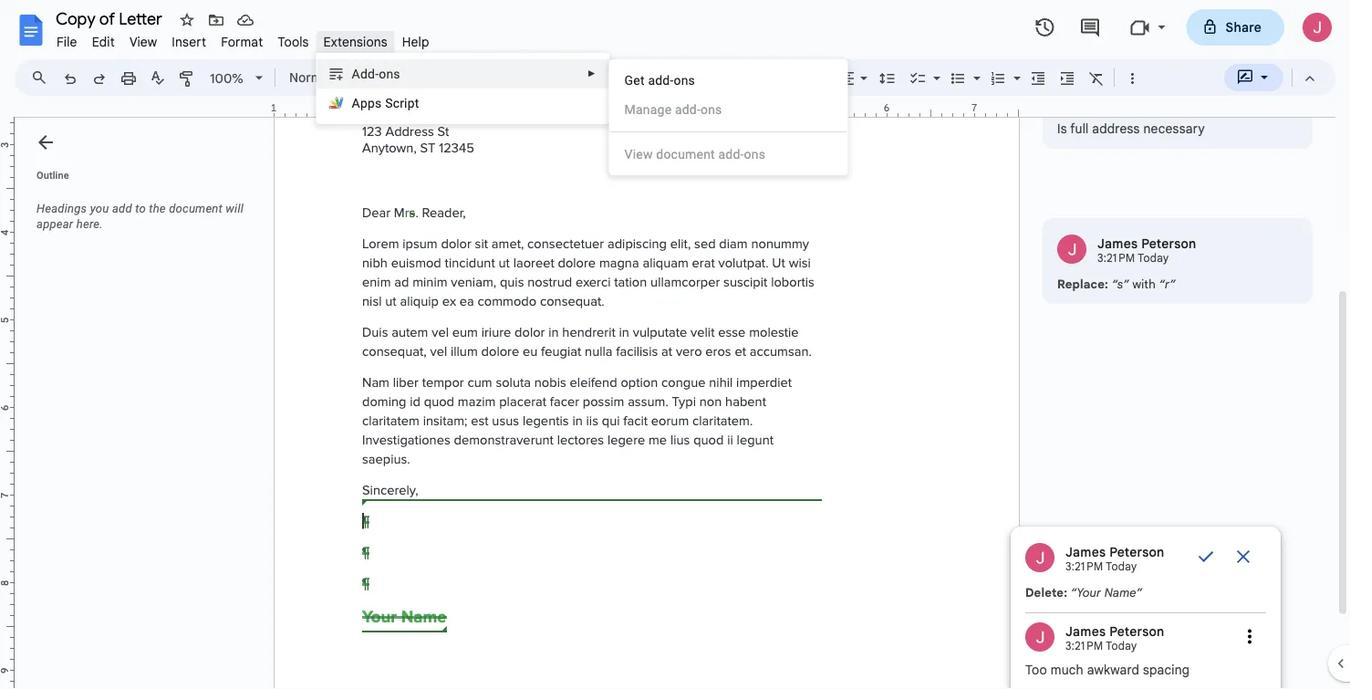 Task type: describe. For each thing, give the bounding box(es) containing it.
ons up manage add-ons m element
[[674, 73, 695, 88]]

document inside headings you add to the document will appear here.
[[169, 202, 223, 215]]

james for "s"
[[1098, 235, 1138, 251]]

et
[[634, 73, 645, 88]]

james peterson image
[[1026, 543, 1055, 572]]

3:21 pm for "s"
[[1098, 251, 1136, 265]]

outline
[[37, 169, 69, 181]]

peterson for with
[[1142, 235, 1197, 251]]

tools
[[278, 34, 309, 50]]

g
[[625, 73, 634, 88]]

add- for et
[[648, 73, 674, 88]]

apps script
[[352, 95, 419, 110]]

Zoom field
[[203, 65, 271, 92]]

0 horizontal spatial james peterson image
[[1026, 622, 1055, 652]]

2 vertical spatial peterson
[[1110, 623, 1165, 639]]

here.
[[76, 217, 103, 231]]

address
[[1093, 120, 1140, 136]]

menu containing g
[[609, 59, 848, 175]]

2 vertical spatial james
[[1066, 623, 1106, 639]]

bulleted list menu image
[[969, 66, 981, 72]]

today for with
[[1138, 251, 1169, 265]]

m anage add-ons
[[625, 102, 722, 117]]

ons right a
[[744, 146, 766, 162]]

view document a dd-ons
[[625, 146, 766, 162]]

view menu item
[[122, 31, 165, 52]]

james peterson 3:21 pm today for with
[[1098, 235, 1197, 265]]

a dd-ons
[[352, 66, 400, 81]]

Star checkbox
[[174, 7, 200, 33]]

"r"
[[1159, 277, 1176, 291]]

james peterson 3:21 pm today for delete: "your name"
[[1066, 544, 1165, 574]]

with
[[1133, 277, 1156, 291]]

2 vertical spatial today
[[1106, 639, 1138, 653]]

delete: "your name"
[[1026, 585, 1143, 600]]

outline heading
[[15, 168, 263, 193]]

tools menu item
[[270, 31, 316, 52]]

add- for anage
[[675, 102, 701, 117]]

dd- inside menu item
[[726, 146, 744, 162]]

edit menu item
[[85, 31, 122, 52]]

spacing
[[1143, 662, 1190, 678]]

file menu item
[[49, 31, 85, 52]]

add
[[112, 202, 132, 215]]

normal text
[[289, 69, 360, 85]]

will
[[226, 202, 244, 215]]

necessary
[[1144, 120, 1205, 136]]

format
[[221, 34, 263, 50]]

2 vertical spatial 3:21 pm
[[1066, 639, 1104, 653]]

peterson for delete: "your name"
[[1110, 544, 1165, 560]]

awkward
[[1087, 662, 1140, 678]]

menu item containing m
[[610, 95, 847, 124]]

document outline element
[[15, 118, 263, 689]]

replace: "s" with "r"
[[1058, 277, 1176, 291]]

m
[[625, 102, 636, 117]]

"your
[[1071, 585, 1102, 600]]

normal
[[289, 69, 333, 85]]

file
[[57, 34, 77, 50]]

numbered list menu image
[[1009, 66, 1021, 72]]

application containing share
[[0, 0, 1351, 689]]

extensions menu item
[[316, 31, 395, 52]]



Task type: vqa. For each thing, say whether or not it's contained in the screenshot.
the Start in the top of the page
no



Task type: locate. For each thing, give the bounding box(es) containing it.
checklist menu image
[[929, 66, 941, 72]]

0 vertical spatial add-
[[648, 73, 674, 88]]

james up replace: "s" with "r"
[[1098, 235, 1138, 251]]

much
[[1051, 662, 1084, 678]]

left margin image
[[275, 103, 367, 117]]

view inside menu bar
[[129, 34, 157, 50]]

add- right et
[[648, 73, 674, 88]]

line & paragraph spacing image
[[877, 65, 898, 90]]

get add-ons g element
[[625, 73, 701, 88]]

1
[[271, 102, 277, 114]]

to
[[135, 202, 146, 215]]

1 vertical spatial 3:21 pm
[[1066, 560, 1104, 574]]

3:21 pm up delete: "your name" at the bottom of page
[[1066, 560, 1104, 574]]

0 vertical spatial view
[[129, 34, 157, 50]]

james peterson 3:21 pm today up name"
[[1066, 544, 1165, 574]]

3:21 pm
[[1098, 251, 1136, 265], [1066, 560, 1104, 574], [1066, 639, 1104, 653]]

mode and view toolbar
[[1224, 59, 1325, 96]]

menu bar banner
[[0, 0, 1351, 689]]

the
[[149, 202, 166, 215]]

"s"
[[1112, 277, 1130, 291]]

share button
[[1187, 9, 1285, 46]]

Zoom text field
[[205, 66, 249, 91]]

1 horizontal spatial document
[[656, 146, 715, 162]]

1 horizontal spatial view
[[625, 146, 653, 162]]

document
[[656, 146, 715, 162], [169, 202, 223, 215]]

1 vertical spatial james peterson image
[[1026, 622, 1055, 652]]

james peterson image up the replace:
[[1058, 235, 1087, 264]]

you
[[90, 202, 109, 215]]

headings you add to the document will appear here.
[[37, 202, 244, 231]]

menu
[[316, 53, 610, 124], [609, 59, 848, 175]]

manage add-ons m element
[[625, 102, 728, 117]]

add-ons a element
[[352, 66, 406, 81]]

1 vertical spatial menu item
[[610, 140, 847, 169]]

view for view document a dd-ons
[[625, 146, 653, 162]]

help menu item
[[395, 31, 437, 52]]

menu bar containing file
[[49, 24, 437, 54]]

0 horizontal spatial document
[[169, 202, 223, 215]]

document right 'the'
[[169, 202, 223, 215]]

james down "your
[[1066, 623, 1106, 639]]

0 horizontal spatial add-
[[648, 73, 674, 88]]

james peterson 3:21 pm today up with
[[1098, 235, 1197, 265]]

1 vertical spatial view
[[625, 146, 653, 162]]

peterson down name"
[[1110, 623, 1165, 639]]

0 vertical spatial document
[[656, 146, 715, 162]]

1 menu item from the top
[[610, 95, 847, 124]]

0 vertical spatial menu item
[[610, 95, 847, 124]]

1 vertical spatial james peterson 3:21 pm today
[[1066, 544, 1165, 574]]

today up with
[[1138, 251, 1169, 265]]

peterson up the "r"
[[1142, 235, 1197, 251]]

0 vertical spatial james
[[1098, 235, 1138, 251]]

1 vertical spatial dd-
[[726, 146, 744, 162]]

1 horizontal spatial james peterson image
[[1058, 235, 1087, 264]]

0 horizontal spatial dd-
[[360, 66, 379, 81]]

menu item up a
[[610, 95, 847, 124]]

1 horizontal spatial add-
[[675, 102, 701, 117]]

2 vertical spatial james peterson 3:21 pm today
[[1066, 623, 1165, 653]]

application
[[0, 0, 1351, 689]]

today
[[1138, 251, 1169, 265], [1106, 560, 1138, 574], [1106, 639, 1138, 653]]

main toolbar
[[54, 0, 1147, 378]]

1 vertical spatial peterson
[[1110, 544, 1165, 560]]

dd-
[[360, 66, 379, 81], [726, 146, 744, 162]]

menu containing a
[[316, 53, 610, 124]]

1 vertical spatial add-
[[675, 102, 701, 117]]

3:21 pm for "your name"
[[1066, 560, 1104, 574]]

Menus field
[[23, 65, 63, 90]]

is full address necessary
[[1058, 120, 1205, 136]]

view document add-ons a element
[[625, 146, 771, 162]]

document inside menu item
[[656, 146, 715, 162]]

full
[[1071, 120, 1089, 136]]

james
[[1098, 235, 1138, 251], [1066, 544, 1106, 560], [1066, 623, 1106, 639]]

1 vertical spatial james
[[1066, 544, 1106, 560]]

format menu item
[[214, 31, 270, 52]]

replace:
[[1058, 277, 1109, 291]]

menu item down manage add-ons m element
[[610, 140, 847, 169]]

today for delete: "your name"
[[1106, 560, 1138, 574]]

►
[[587, 68, 596, 79]]

ons up a
[[701, 102, 722, 117]]

too much awkward spacing
[[1026, 662, 1190, 678]]

text
[[336, 69, 360, 85]]

0 vertical spatial james peterson 3:21 pm today
[[1098, 235, 1197, 265]]

0 vertical spatial today
[[1138, 251, 1169, 265]]

Rename text field
[[49, 7, 172, 29]]

view right edit menu item
[[129, 34, 157, 50]]

menu bar inside menu bar "banner"
[[49, 24, 437, 54]]

ons
[[379, 66, 400, 81], [674, 73, 695, 88], [701, 102, 722, 117], [744, 146, 766, 162]]

right margin image
[[817, 103, 1018, 117]]

0 horizontal spatial view
[[129, 34, 157, 50]]

a
[[719, 146, 726, 162]]

script
[[385, 95, 419, 110]]

add-
[[648, 73, 674, 88], [675, 102, 701, 117]]

1 horizontal spatial dd-
[[726, 146, 744, 162]]

document left a
[[656, 146, 715, 162]]

today up name"
[[1106, 560, 1138, 574]]

1 vertical spatial today
[[1106, 560, 1138, 574]]

james peterson image
[[1058, 235, 1087, 264], [1026, 622, 1055, 652]]

dd- down manage add-ons m element
[[726, 146, 744, 162]]

is
[[1058, 120, 1068, 136]]

view
[[129, 34, 157, 50], [625, 146, 653, 162]]

today up awkward
[[1106, 639, 1138, 653]]

menu item containing view document
[[610, 140, 847, 169]]

insert
[[172, 34, 206, 50]]

headings
[[37, 202, 87, 215]]

james peterson image up the too
[[1026, 622, 1055, 652]]

0 vertical spatial peterson
[[1142, 235, 1197, 251]]

edit
[[92, 34, 115, 50]]

apps script e element
[[352, 95, 425, 110]]

2 menu item from the top
[[610, 140, 847, 169]]

0 vertical spatial james peterson image
[[1058, 235, 1087, 264]]

g et add-ons
[[625, 73, 695, 88]]

menu bar
[[49, 24, 437, 54]]

3:21 pm up replace: "s" with "r"
[[1098, 251, 1136, 265]]

styles list. normal text selected. option
[[289, 65, 362, 90]]

0 vertical spatial 3:21 pm
[[1098, 251, 1136, 265]]

3:21 pm up much at bottom
[[1066, 639, 1104, 653]]

share
[[1226, 19, 1262, 35]]

appear
[[37, 217, 73, 231]]

peterson
[[1142, 235, 1197, 251], [1110, 544, 1165, 560], [1110, 623, 1165, 639]]

james for "your name"
[[1066, 544, 1106, 560]]

name"
[[1105, 585, 1143, 600]]

add- right anage
[[675, 102, 701, 117]]

insert menu item
[[165, 31, 214, 52]]

1 vertical spatial document
[[169, 202, 223, 215]]

dd- right 'text'
[[360, 66, 379, 81]]

more options... image
[[1244, 625, 1257, 648]]

anage
[[636, 102, 672, 117]]

apps
[[352, 95, 382, 110]]

james peterson 3:21 pm today up awkward
[[1066, 623, 1165, 653]]

james peterson 3:21 pm today
[[1098, 235, 1197, 265], [1066, 544, 1165, 574], [1066, 623, 1165, 653]]

view for view
[[129, 34, 157, 50]]

help
[[402, 34, 429, 50]]

0 vertical spatial dd-
[[360, 66, 379, 81]]

delete:
[[1026, 585, 1068, 600]]

view down m
[[625, 146, 653, 162]]

menu item
[[610, 95, 847, 124], [610, 140, 847, 169]]

ons up apps script e element
[[379, 66, 400, 81]]

peterson up name"
[[1110, 544, 1165, 560]]

add- inside menu item
[[675, 102, 701, 117]]

extensions
[[324, 34, 388, 50]]

james up "your
[[1066, 544, 1106, 560]]

too
[[1026, 662, 1048, 678]]

a
[[352, 66, 360, 81]]



